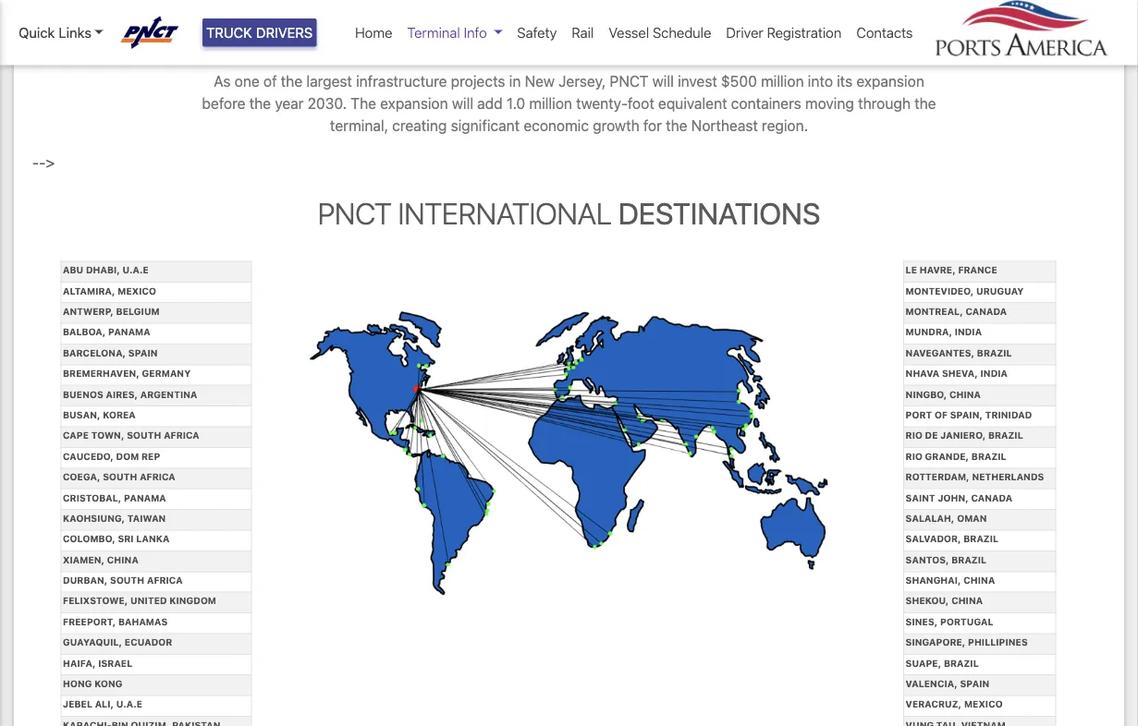 Task type: locate. For each thing, give the bounding box(es) containing it.
international
[[398, 196, 612, 231]]

1 horizontal spatial mexico
[[964, 700, 1003, 710]]

as one of the largest infrastructure projects in new jersey, pnct will invest $500 million into its expansion before the year 2030. the expansion will add 1.0 million twenty-foot equivalent containers moving through the terminal, creating significant economic growth for the northeast region.
[[202, 73, 936, 135]]

india
[[955, 327, 982, 338], [981, 368, 1008, 379]]

1 vertical spatial new
[[570, 36, 600, 53]]

kaohsiung, taiwan
[[63, 513, 166, 524]]

1 vertical spatial million
[[761, 73, 804, 90]]

le havre, france
[[906, 265, 997, 276]]

0 vertical spatial foot
[[365, 13, 392, 31]]

new down annually.
[[570, 36, 600, 53]]

2 horizontal spatial million
[[761, 73, 804, 90]]

0 vertical spatial rio
[[906, 431, 923, 441]]

india up navegantes, brazil
[[955, 327, 982, 338]]

destinations
[[618, 196, 821, 231]]

2 vertical spatial south
[[110, 575, 144, 586]]

its down handling
[[873, 13, 889, 31]]

in
[[520, 0, 532, 9], [509, 73, 521, 90]]

1 vertical spatial jersey
[[672, 36, 716, 53]]

u.a.e
[[123, 265, 149, 276], [116, 700, 142, 710]]

rio left de
[[906, 431, 923, 441]]

0 vertical spatial its
[[873, 13, 889, 31]]

rio de janiero, brazil
[[906, 431, 1023, 441]]

agreement
[[323, 36, 395, 53]]

oman
[[957, 513, 987, 524]]

0 vertical spatial mexico
[[118, 286, 156, 296]]

1 vertical spatial pnct
[[610, 73, 649, 90]]

1 horizontal spatial twenty-
[[576, 95, 628, 112]]

1 vertical spatial expansion
[[380, 95, 448, 112]]

china for ningbo, china
[[950, 389, 981, 400]]

jersey,
[[559, 73, 606, 90]]

brazil for santos, brazil
[[952, 555, 987, 565]]

0 vertical spatial canada
[[966, 306, 1007, 317]]

pnct inside port newark container terminal (pnct) located in port newark, new jersey occupies 272 acres, handling more than 1.3 million twenty-foot equivalent containers annually. pnct secured a long-term extension of its lease agreement with the port authority of new york/new jersey through 2050.
[[605, 13, 644, 31]]

0 horizontal spatial million
[[266, 13, 310, 31]]

for
[[643, 117, 662, 135]]

jersey up 'secured'
[[660, 0, 704, 9]]

hong kong
[[63, 679, 122, 690]]

0 vertical spatial india
[[955, 327, 982, 338]]

will down projects
[[452, 95, 473, 112]]

spain up bremerhaven, germany
[[128, 348, 158, 358]]

foot up agreement
[[365, 13, 392, 31]]

1 vertical spatial its
[[837, 73, 853, 90]]

cape
[[63, 431, 89, 441]]

0 vertical spatial panama
[[108, 327, 150, 338]]

located
[[466, 0, 516, 9]]

1 vertical spatial rio
[[906, 451, 923, 462]]

2030.
[[308, 95, 347, 112]]

vessel
[[609, 24, 649, 41]]

0 vertical spatial u.a.e
[[123, 265, 149, 276]]

truck
[[206, 24, 252, 41]]

2 vertical spatial africa
[[147, 575, 183, 586]]

brazil down singapore, phillipines
[[944, 658, 979, 669]]

twenty- up growth on the right top of the page
[[576, 95, 628, 112]]

south for coega,
[[103, 472, 137, 483]]

0 horizontal spatial containers
[[468, 13, 539, 31]]

haifa,
[[63, 658, 96, 669]]

1 vertical spatial equivalent
[[658, 95, 727, 112]]

(pnct)
[[413, 0, 462, 9]]

1 vertical spatial twenty-
[[576, 95, 628, 112]]

containers inside as one of the largest infrastructure projects in new jersey, pnct will invest $500 million into its expansion before the year 2030. the expansion will add 1.0 million twenty-foot equivalent containers moving through the terminal, creating significant economic growth for the northeast region.
[[731, 95, 801, 112]]

u.a.e for jebel ali, u.a.e
[[116, 700, 142, 710]]

1 horizontal spatial new
[[570, 36, 600, 53]]

kaohsiung,
[[63, 513, 125, 524]]

0 horizontal spatial equivalent
[[396, 13, 465, 31]]

vessel schedule link
[[601, 15, 719, 50]]

new inside as one of the largest infrastructure projects in new jersey, pnct will invest $500 million into its expansion before the year 2030. the expansion will add 1.0 million twenty-foot equivalent containers moving through the terminal, creating significant economic growth for the northeast region.
[[525, 73, 555, 90]]

u.a.e right ali,
[[116, 700, 142, 710]]

in up safety
[[520, 0, 532, 9]]

moving
[[805, 95, 854, 112]]

equivalent down invest
[[658, 95, 727, 112]]

brazil up rotterdam, netherlands
[[972, 451, 1007, 462]]

port down ningbo,
[[906, 410, 932, 420]]

0 horizontal spatial will
[[452, 95, 473, 112]]

expansion
[[857, 73, 925, 90], [380, 95, 448, 112]]

1 vertical spatial foot
[[628, 95, 655, 112]]

terminal info
[[407, 24, 487, 41]]

china for xiamen, china
[[107, 555, 139, 565]]

guayaquil, ecuador
[[63, 638, 172, 648]]

one
[[235, 73, 260, 90]]

the inside port newark container terminal (pnct) located in port newark, new jersey occupies 272 acres, handling more than 1.3 million twenty-foot equivalent containers annually. pnct secured a long-term extension of its lease agreement with the port authority of new york/new jersey through 2050.
[[431, 36, 452, 53]]

in up 1.0
[[509, 73, 521, 90]]

0 vertical spatial through
[[720, 36, 773, 53]]

1 horizontal spatial million
[[529, 95, 572, 112]]

panama for cristobal, panama
[[124, 493, 166, 503]]

1 horizontal spatial expansion
[[857, 73, 925, 90]]

canada down netherlands
[[971, 493, 1013, 503]]

safety
[[517, 24, 557, 41]]

china up spain,
[[950, 389, 981, 400]]

0 vertical spatial in
[[520, 0, 532, 9]]

kingdom
[[169, 596, 216, 607]]

equivalent inside as one of the largest infrastructure projects in new jersey, pnct will invest $500 million into its expansion before the year 2030. the expansion will add 1.0 million twenty-foot equivalent containers moving through the terminal, creating significant economic growth for the northeast region.
[[658, 95, 727, 112]]

mexico for altamira, mexico
[[118, 286, 156, 296]]

rio for rio de janiero, brazil
[[906, 431, 923, 441]]

jebel ali, u.a.e
[[63, 700, 142, 710]]

1 vertical spatial mexico
[[964, 700, 1003, 710]]

equivalent inside port newark container terminal (pnct) located in port newark, new jersey occupies 272 acres, handling more than 1.3 million twenty-foot equivalent containers annually. pnct secured a long-term extension of its lease agreement with the port authority of new york/new jersey through 2050.
[[396, 13, 465, 31]]

south up cristobal, panama
[[103, 472, 137, 483]]

africa up united
[[147, 575, 183, 586]]

busan,
[[63, 410, 100, 420]]

containers inside port newark container terminal (pnct) located in port newark, new jersey occupies 272 acres, handling more than 1.3 million twenty-foot equivalent containers annually. pnct secured a long-term extension of its lease agreement with the port authority of new york/new jersey through 2050.
[[468, 13, 539, 31]]

caucedo, dom rep
[[63, 451, 160, 462]]

0 vertical spatial pnct
[[605, 13, 644, 31]]

equivalent down (pnct)
[[396, 13, 465, 31]]

0 vertical spatial million
[[266, 13, 310, 31]]

the right the with
[[431, 36, 452, 53]]

0 vertical spatial containers
[[468, 13, 539, 31]]

1 horizontal spatial through
[[858, 95, 911, 112]]

272
[[772, 0, 798, 9]]

foot inside port newark container terminal (pnct) located in port newark, new jersey occupies 272 acres, handling more than 1.3 million twenty-foot equivalent containers annually. pnct secured a long-term extension of its lease agreement with the port authority of new york/new jersey through 2050.
[[365, 13, 392, 31]]

u.a.e right dhabi,
[[123, 265, 149, 276]]

contacts link
[[849, 15, 921, 50]]

africa
[[164, 431, 199, 441], [140, 472, 175, 483], [147, 575, 183, 586]]

brazil for navegantes, brazil
[[977, 348, 1012, 358]]

0 horizontal spatial foot
[[365, 13, 392, 31]]

portugal
[[940, 617, 993, 628]]

brazil down trinidad
[[988, 431, 1023, 441]]

twenty- down container
[[313, 13, 365, 31]]

shanghai,
[[906, 575, 961, 586]]

0 horizontal spatial spain
[[128, 348, 158, 358]]

pnct up york/new
[[605, 13, 644, 31]]

significant
[[451, 117, 520, 135]]

million left the into
[[761, 73, 804, 90]]

through right moving
[[858, 95, 911, 112]]

haifa, israel
[[63, 658, 132, 669]]

1 vertical spatial africa
[[140, 472, 175, 483]]

africa down argentina
[[164, 431, 199, 441]]

containers down located
[[468, 13, 539, 31]]

south up the felixstowe, united kingdom
[[110, 575, 144, 586]]

0 horizontal spatial new
[[525, 73, 555, 90]]

kong
[[94, 679, 122, 690]]

panama down "belgium"
[[108, 327, 150, 338]]

drivers
[[256, 24, 313, 41]]

schedule
[[653, 24, 711, 41]]

veracruz,
[[906, 700, 962, 710]]

rio for rio grande, brazil
[[906, 451, 923, 462]]

of down "ningbo, china"
[[935, 410, 948, 420]]

sines,
[[906, 617, 938, 628]]

1 horizontal spatial containers
[[731, 95, 801, 112]]

spain up the veracruz, mexico
[[960, 679, 990, 690]]

bremerhaven,
[[63, 368, 139, 379]]

mexico up "belgium"
[[118, 286, 156, 296]]

0 vertical spatial will
[[653, 73, 674, 90]]

1 horizontal spatial spain
[[960, 679, 990, 690]]

busan, korea
[[63, 410, 136, 420]]

safety link
[[510, 15, 564, 50]]

2 vertical spatial million
[[529, 95, 572, 112]]

0 horizontal spatial mexico
[[118, 286, 156, 296]]

pnct down york/new
[[610, 73, 649, 90]]

canada
[[966, 306, 1007, 317], [971, 493, 1013, 503]]

cristobal,
[[63, 493, 121, 503]]

salalah, oman
[[906, 513, 987, 524]]

belgium
[[116, 306, 160, 317]]

singapore,
[[906, 638, 966, 648]]

1 vertical spatial through
[[858, 95, 911, 112]]

economic
[[524, 117, 589, 135]]

0 vertical spatial equivalent
[[396, 13, 465, 31]]

million up economic
[[529, 95, 572, 112]]

0 vertical spatial south
[[127, 431, 161, 441]]

montevideo,
[[906, 286, 974, 296]]

shanghai, china
[[906, 575, 995, 586]]

will left invest
[[653, 73, 674, 90]]

2 rio from the top
[[906, 451, 923, 462]]

brazil up sheva,
[[977, 348, 1012, 358]]

le
[[906, 265, 917, 276]]

montreal, canada
[[906, 306, 1007, 317]]

with
[[399, 36, 427, 53]]

dom
[[116, 451, 139, 462]]

abu dhabi, u.a.e
[[63, 265, 149, 276]]

growth
[[593, 117, 640, 135]]

infrastructure
[[356, 73, 447, 90]]

1 horizontal spatial equivalent
[[658, 95, 727, 112]]

1 vertical spatial containers
[[731, 95, 801, 112]]

term
[[753, 13, 784, 31]]

india right sheva,
[[981, 368, 1008, 379]]

1 vertical spatial will
[[452, 95, 473, 112]]

0 horizontal spatial its
[[837, 73, 853, 90]]

0 vertical spatial twenty-
[[313, 13, 365, 31]]

expansion up creating
[[380, 95, 448, 112]]

0 vertical spatial spain
[[128, 348, 158, 358]]

through down long-
[[720, 36, 773, 53]]

through inside port newark container terminal (pnct) located in port newark, new jersey occupies 272 acres, handling more than 1.3 million twenty-foot equivalent containers annually. pnct secured a long-term extension of its lease agreement with the port authority of new york/new jersey through 2050.
[[720, 36, 773, 53]]

terminal up home link
[[352, 0, 409, 9]]

africa for coega, south africa
[[140, 472, 175, 483]]

foot up for
[[628, 95, 655, 112]]

veracruz, mexico
[[906, 700, 1003, 710]]

rio up rotterdam,
[[906, 451, 923, 462]]

expansion down contacts
[[857, 73, 925, 90]]

0 vertical spatial africa
[[164, 431, 199, 441]]

through
[[720, 36, 773, 53], [858, 95, 911, 112]]

1 - from the left
[[32, 154, 39, 172]]

pnct down terminal,
[[318, 196, 392, 231]]

1 horizontal spatial its
[[873, 13, 889, 31]]

terminal inside port newark container terminal (pnct) located in port newark, new jersey occupies 272 acres, handling more than 1.3 million twenty-foot equivalent containers annually. pnct secured a long-term extension of its lease agreement with the port authority of new york/new jersey through 2050.
[[352, 0, 409, 9]]

germany
[[142, 368, 191, 379]]

port
[[196, 0, 224, 9], [535, 0, 563, 9], [456, 36, 484, 53], [906, 410, 932, 420]]

newark,
[[567, 0, 622, 9]]

1 vertical spatial in
[[509, 73, 521, 90]]

1 vertical spatial spain
[[960, 679, 990, 690]]

equivalent
[[396, 13, 465, 31], [658, 95, 727, 112]]

china up durban, south africa
[[107, 555, 139, 565]]

pnct inside as one of the largest infrastructure projects in new jersey, pnct will invest $500 million into its expansion before the year 2030. the expansion will add 1.0 million twenty-foot equivalent containers moving through the terminal, creating significant economic growth for the northeast region.
[[610, 73, 649, 90]]

than
[[210, 13, 240, 31]]

its right the into
[[837, 73, 853, 90]]

million down container
[[266, 13, 310, 31]]

1 vertical spatial south
[[103, 472, 137, 483]]

china down santos, brazil
[[964, 575, 995, 586]]

panama up taiwan
[[124, 493, 166, 503]]

more
[[907, 0, 942, 9]]

1 rio from the top
[[906, 431, 923, 441]]

south up rep
[[127, 431, 161, 441]]

new up 'vessel'
[[626, 0, 656, 9]]

jersey down the a
[[672, 36, 716, 53]]

brazil down salvador, brazil
[[952, 555, 987, 565]]

canada down uruguay
[[966, 306, 1007, 317]]

quick links
[[18, 24, 91, 41]]

2 vertical spatial new
[[525, 73, 555, 90]]

buenos
[[63, 389, 103, 400]]

terminal down (pnct)
[[407, 24, 460, 41]]

containers up region.
[[731, 95, 801, 112]]

suape,
[[906, 658, 942, 669]]

home link
[[348, 15, 400, 50]]

coega,
[[63, 472, 100, 483]]

0 vertical spatial expansion
[[857, 73, 925, 90]]

africa down rep
[[140, 472, 175, 483]]

0 vertical spatial terminal
[[352, 0, 409, 9]]

1 horizontal spatial foot
[[628, 95, 655, 112]]

brazil for salvador, brazil
[[964, 534, 999, 545]]

china up portugal
[[952, 596, 983, 607]]

brazil down oman
[[964, 534, 999, 545]]

africa for durban, south africa
[[147, 575, 183, 586]]

0 horizontal spatial twenty-
[[313, 13, 365, 31]]

1 vertical spatial panama
[[124, 493, 166, 503]]

of right one
[[263, 73, 277, 90]]

twenty- inside port newark container terminal (pnct) located in port newark, new jersey occupies 272 acres, handling more than 1.3 million twenty-foot equivalent containers annually. pnct secured a long-term extension of its lease agreement with the port authority of new york/new jersey through 2050.
[[313, 13, 365, 31]]

0 horizontal spatial through
[[720, 36, 773, 53]]

mexico down valencia, spain
[[964, 700, 1003, 710]]

1 vertical spatial u.a.e
[[116, 700, 142, 710]]

2 horizontal spatial new
[[626, 0, 656, 9]]

new up 1.0
[[525, 73, 555, 90]]



Task type: vqa. For each thing, say whether or not it's contained in the screenshot.
the topmost South
yes



Task type: describe. For each thing, give the bounding box(es) containing it.
port up projects
[[456, 36, 484, 53]]

colombo, sri lanka
[[63, 534, 169, 545]]

of down handling
[[856, 13, 870, 31]]

altamira,
[[63, 286, 115, 296]]

foot inside as one of the largest infrastructure projects in new jersey, pnct will invest $500 million into its expansion before the year 2030. the expansion will add 1.0 million twenty-foot equivalent containers moving through the terminal, creating significant economic growth for the northeast region.
[[628, 95, 655, 112]]

twenty- inside as one of the largest infrastructure projects in new jersey, pnct will invest $500 million into its expansion before the year 2030. the expansion will add 1.0 million twenty-foot equivalent containers moving through the terminal, creating significant economic growth for the northeast region.
[[576, 95, 628, 112]]

-->
[[32, 154, 55, 172]]

0 horizontal spatial expansion
[[380, 95, 448, 112]]

town,
[[91, 431, 124, 441]]

occupies
[[708, 0, 769, 9]]

sheva,
[[942, 368, 978, 379]]

antwerp,
[[63, 306, 114, 317]]

creating
[[392, 117, 447, 135]]

lease
[[893, 13, 928, 31]]

links
[[59, 24, 91, 41]]

the up the year
[[281, 73, 303, 90]]

china for shanghai, china
[[964, 575, 995, 586]]

the down contacts link
[[915, 95, 936, 112]]

the down one
[[249, 95, 271, 112]]

taiwan
[[127, 513, 166, 524]]

1 vertical spatial terminal
[[407, 24, 460, 41]]

south for durban,
[[110, 575, 144, 586]]

rail
[[572, 24, 594, 41]]

jebel
[[63, 700, 92, 710]]

saint
[[906, 493, 935, 503]]

salvador, brazil
[[906, 534, 999, 545]]

million inside port newark container terminal (pnct) located in port newark, new jersey occupies 272 acres, handling more than 1.3 million twenty-foot equivalent containers annually. pnct secured a long-term extension of its lease agreement with the port authority of new york/new jersey through 2050.
[[266, 13, 310, 31]]

port up annually.
[[535, 0, 563, 9]]

spain for barcelona, spain
[[128, 348, 158, 358]]

durban, south africa
[[63, 575, 183, 586]]

of inside as one of the largest infrastructure projects in new jersey, pnct will invest $500 million into its expansion before the year 2030. the expansion will add 1.0 million twenty-foot equivalent containers moving through the terminal, creating significant economic growth for the northeast region.
[[263, 73, 277, 90]]

in inside port newark container terminal (pnct) located in port newark, new jersey occupies 272 acres, handling more than 1.3 million twenty-foot equivalent containers annually. pnct secured a long-term extension of its lease agreement with the port authority of new york/new jersey through 2050.
[[520, 0, 532, 9]]

israel
[[98, 658, 132, 669]]

panama for balboa, panama
[[108, 327, 150, 338]]

mexico for veracruz, mexico
[[964, 700, 1003, 710]]

de
[[925, 431, 938, 441]]

contacts
[[857, 24, 913, 41]]

navegantes, brazil
[[906, 348, 1012, 358]]

terminal,
[[330, 117, 388, 135]]

$500
[[721, 73, 757, 90]]

xiamen,
[[63, 555, 105, 565]]

before
[[202, 95, 245, 112]]

ningbo,
[[906, 389, 947, 400]]

china for shekou, china
[[952, 596, 983, 607]]

largest
[[306, 73, 352, 90]]

freeport, bahamas
[[63, 617, 168, 628]]

montevideo, uruguay
[[906, 286, 1024, 296]]

cristobal, panama
[[63, 493, 166, 503]]

john,
[[938, 493, 969, 503]]

nhava sheva, india
[[906, 368, 1008, 379]]

colombo,
[[63, 534, 115, 545]]

shekou, china
[[906, 596, 983, 607]]

extension
[[788, 13, 852, 31]]

felixstowe, united kingdom
[[63, 596, 216, 607]]

cape town, south africa
[[63, 431, 199, 441]]

nhava
[[906, 368, 940, 379]]

in inside as one of the largest infrastructure projects in new jersey, pnct will invest $500 million into its expansion before the year 2030. the expansion will add 1.0 million twenty-foot equivalent containers moving through the terminal, creating significant economic growth for the northeast region.
[[509, 73, 521, 90]]

freeport,
[[63, 617, 116, 628]]

of down annually.
[[553, 36, 566, 53]]

buenos aires, argentina
[[63, 389, 197, 400]]

hong
[[63, 679, 92, 690]]

secured
[[648, 13, 702, 31]]

mundra, india
[[906, 327, 982, 338]]

annually.
[[543, 13, 601, 31]]

its inside port newark container terminal (pnct) located in port newark, new jersey occupies 272 acres, handling more than 1.3 million twenty-foot equivalent containers annually. pnct secured a long-term extension of its lease agreement with the port authority of new york/new jersey through 2050.
[[873, 13, 889, 31]]

0 vertical spatial new
[[626, 0, 656, 9]]

rep
[[141, 451, 160, 462]]

1 horizontal spatial will
[[653, 73, 674, 90]]

montreal,
[[906, 306, 963, 317]]

caucedo,
[[63, 451, 114, 462]]

through inside as one of the largest infrastructure projects in new jersey, pnct will invest $500 million into its expansion before the year 2030. the expansion will add 1.0 million twenty-foot equivalent containers moving through the terminal, creating significant economic growth for the northeast region.
[[858, 95, 911, 112]]

authority
[[488, 36, 549, 53]]

abu
[[63, 265, 83, 276]]

brazil for suape, brazil
[[944, 658, 979, 669]]

newark
[[228, 0, 279, 9]]

spain for valencia, spain
[[960, 679, 990, 690]]

into
[[808, 73, 833, 90]]

rotterdam, netherlands
[[906, 472, 1044, 483]]

mundra,
[[906, 327, 952, 338]]

container
[[283, 0, 348, 9]]

u.a.e for abu dhabi, u.a.e
[[123, 265, 149, 276]]

bremerhaven, germany
[[63, 368, 191, 379]]

spain,
[[950, 410, 983, 420]]

0 vertical spatial jersey
[[660, 0, 704, 9]]

2050.
[[777, 36, 816, 53]]

long-
[[717, 13, 753, 31]]

bahamas
[[118, 617, 168, 628]]

1 vertical spatial canada
[[971, 493, 1013, 503]]

lanka
[[136, 534, 169, 545]]

grande,
[[925, 451, 969, 462]]

dhabi,
[[86, 265, 120, 276]]

sines, portugal
[[906, 617, 993, 628]]

rail image
[[308, 306, 831, 601]]

pnct international destinations
[[318, 196, 821, 231]]

2 - from the left
[[39, 154, 46, 172]]

1 vertical spatial india
[[981, 368, 1008, 379]]

the right for
[[666, 117, 688, 135]]

singapore, phillipines
[[906, 638, 1028, 648]]

coega, south africa
[[63, 472, 175, 483]]

2 vertical spatial pnct
[[318, 196, 392, 231]]

registration
[[767, 24, 842, 41]]

xiamen, china
[[63, 555, 139, 565]]

port newark container terminal (pnct) located in port newark, new jersey occupies 272 acres, handling more than 1.3 million twenty-foot equivalent containers annually. pnct secured a long-term extension of its lease agreement with the port authority of new york/new jersey through 2050.
[[196, 0, 942, 53]]

a
[[705, 13, 713, 31]]

port up than
[[196, 0, 224, 9]]

truck drivers
[[206, 24, 313, 41]]

ecuador
[[125, 638, 172, 648]]

>
[[46, 154, 55, 172]]

sri
[[118, 534, 134, 545]]

its inside as one of the largest infrastructure projects in new jersey, pnct will invest $500 million into its expansion before the year 2030. the expansion will add 1.0 million twenty-foot equivalent containers moving through the terminal, creating significant economic growth for the northeast region.
[[837, 73, 853, 90]]

driver registration link
[[719, 15, 849, 50]]

rio grande, brazil
[[906, 451, 1007, 462]]

vessel schedule
[[609, 24, 711, 41]]



